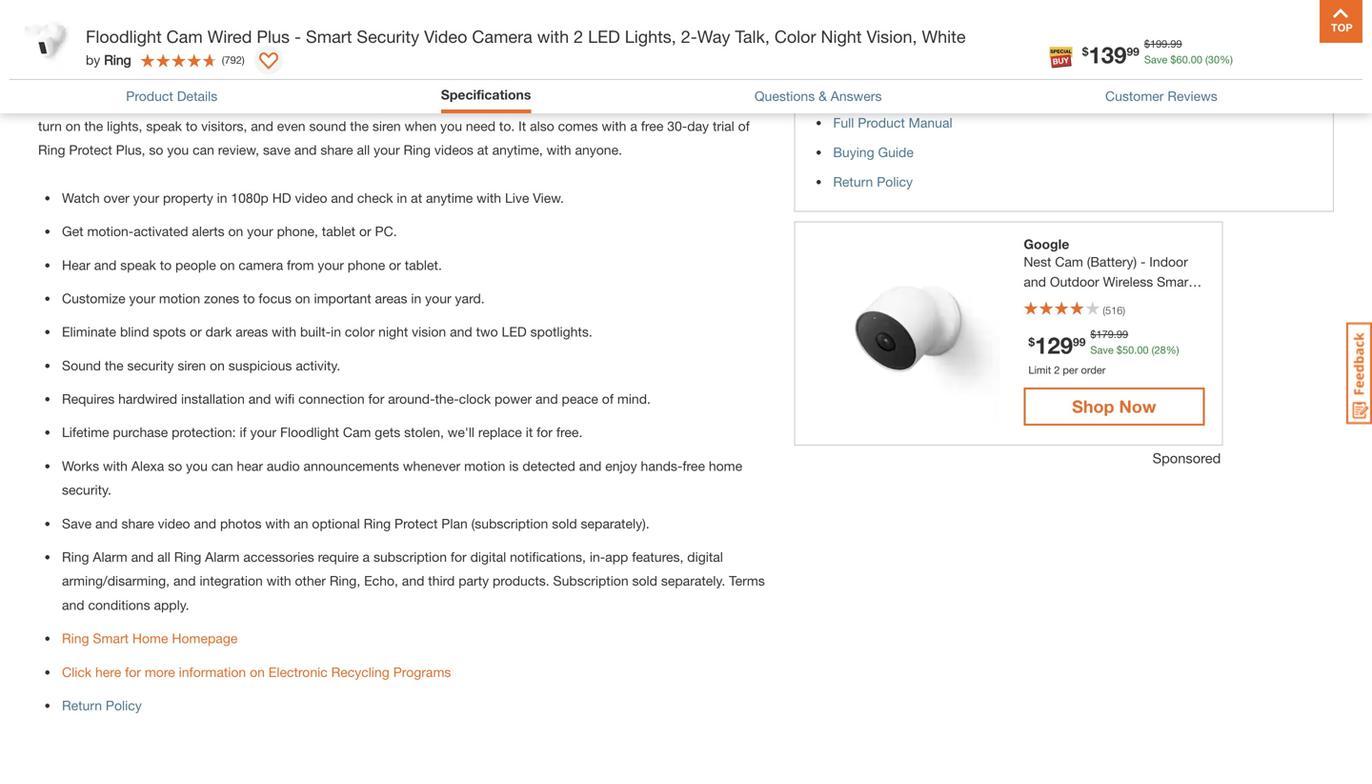Task type: locate. For each thing, give the bounding box(es) containing it.
protect left "large"
[[365, 46, 408, 62]]

vision,
[[867, 26, 917, 47]]

0 vertical spatial 00
[[1191, 53, 1203, 66]]

the-
[[435, 391, 459, 407]]

1 horizontal spatial 2
[[1054, 364, 1060, 376]]

digital up 'party'
[[470, 549, 506, 565]]

integration
[[200, 573, 263, 589]]

protect left plus,
[[69, 142, 112, 158]]

and inside google nest cam (battery) - indoor and outdoor wireless smart home security camera
[[1024, 274, 1046, 290]]

enjoy
[[605, 458, 637, 474]]

and left peace
[[536, 391, 558, 407]]

over
[[103, 190, 129, 206]]

motion- down the by in the left of the page
[[67, 70, 113, 86]]

is left detected.
[[435, 94, 445, 110]]

0 horizontal spatial digital
[[470, 549, 506, 565]]

is inside works with alexa so you can hear audio announcements whenever motion is detected and enjoy hands-free home security.
[[509, 458, 519, 474]]

99 left '199'
[[1127, 45, 1140, 58]]

1 vertical spatial sold
[[632, 573, 658, 589]]

0 vertical spatial policy
[[877, 174, 913, 190]]

0 vertical spatial hd
[[311, 70, 330, 86]]

in right property on the left top of the page
[[217, 190, 227, 206]]

1 vertical spatial 2
[[1054, 364, 1060, 376]]

( right 60
[[1206, 53, 1208, 66]]

security up hardwired
[[127, 358, 174, 373]]

motion down replace
[[464, 458, 506, 474]]

and down nest at the top of the page
[[1024, 274, 1046, 290]]

security up specifications
[[455, 70, 502, 86]]

in down tablet.
[[411, 291, 422, 306]]

siren right sound
[[373, 118, 401, 134]]

to left focus
[[243, 291, 255, 306]]

1 horizontal spatial )
[[1123, 304, 1126, 317]]

areas up 'night'
[[375, 291, 407, 306]]

at down need
[[477, 142, 489, 158]]

0 horizontal spatial at
[[411, 190, 422, 206]]

0 horizontal spatial camera
[[472, 26, 533, 47]]

here
[[95, 665, 121, 680]]

free
[[641, 118, 664, 134], [683, 458, 705, 474]]

your right over
[[133, 190, 159, 206]]

1 vertical spatial 00
[[1137, 344, 1149, 356]]

- for plus
[[295, 26, 301, 47]]

1 vertical spatial of
[[738, 118, 750, 134]]

alexa
[[131, 458, 164, 474]]

139
[[1089, 41, 1127, 68]]

siren.
[[505, 70, 538, 86]]

1 vertical spatial policy
[[106, 698, 142, 714]]

with left an
[[265, 516, 290, 532]]

2 vertical spatial of
[[602, 391, 614, 407]]

and down security.
[[95, 516, 118, 532]]

purchase
[[113, 425, 168, 441]]

also
[[530, 118, 554, 134]]

1 horizontal spatial siren
[[373, 118, 401, 134]]

on inside the next generation of our bestselling floodlight cam. protect large outdoor areas like the driveway, garage or backyard with motion-activated led floodlights, 1080p hd video, and a built-in security siren. customize the motion zones to monitor specific areas and get real-time notifications when motion is detected. use the ring app to see what's happening, turn on the lights, speak to visitors, and even sound the siren when you need to. it also comes with a free 30-day trial of ring protect plus, so you can review, save and share all your ring videos at anytime, with anyone.
[[66, 118, 81, 134]]

1080p up get motion-activated alerts on your phone, tablet or pc.
[[231, 190, 269, 206]]

in inside the next generation of our bestselling floodlight cam. protect large outdoor areas like the driveway, garage or backyard with motion-activated led floodlights, 1080p hd video, and a built-in security siren. customize the motion zones to monitor specific areas and get real-time notifications when motion is detected. use the ring app to see what's happening, turn on the lights, speak to visitors, and even sound the siren when you need to. it also comes with a free 30-day trial of ring protect plus, so you can review, save and share all your ring videos at anytime, with anyone.
[[441, 70, 451, 86]]

outdoor
[[1050, 274, 1100, 290]]

for inside ring alarm and all ring alarm accessories require a subscription for digital notifications, in-app features, digital arming/disarming, and integration with other ring, echo, and third party products. subscription sold separately. terms and conditions apply.
[[451, 549, 467, 565]]

28
[[1155, 344, 1166, 356]]

accessories
[[243, 549, 314, 565]]

smart inside google nest cam (battery) - indoor and outdoor wireless smart home security camera
[[1157, 274, 1193, 290]]

2 horizontal spatial led
[[588, 26, 620, 47]]

0 vertical spatial zones
[[676, 70, 711, 86]]

2 right like
[[574, 26, 583, 47]]

save inside $ 199 . 99 save $ 60 . 00 ( 30 %)
[[1144, 53, 1168, 66]]

party
[[459, 573, 489, 589]]

1 vertical spatial protect
[[69, 142, 112, 158]]

1 horizontal spatial home
[[1024, 294, 1060, 310]]

$
[[1144, 38, 1150, 50], [1082, 45, 1089, 58], [1171, 53, 1177, 66], [1091, 328, 1097, 341], [1029, 335, 1035, 349], [1117, 344, 1123, 356]]

and up apply. at left
[[173, 573, 196, 589]]

( up 179
[[1103, 304, 1106, 317]]

turn
[[38, 118, 62, 134]]

sold
[[552, 516, 577, 532], [632, 573, 658, 589]]

0 vertical spatial security
[[455, 70, 502, 86]]

watch
[[62, 190, 100, 206]]

0 horizontal spatial )
[[242, 54, 245, 66]]

electronic
[[269, 665, 328, 680]]

0 horizontal spatial 2
[[574, 26, 583, 47]]

with inside ring alarm and all ring alarm accessories require a subscription for digital notifications, in-app features, digital arming/disarming, and integration with other ring, echo, and third party products. subscription sold separately. terms and conditions apply.
[[267, 573, 291, 589]]

the right sound
[[350, 118, 369, 134]]

is left detected
[[509, 458, 519, 474]]

792
[[225, 54, 242, 66]]

cam left gets
[[343, 425, 371, 441]]

to.
[[499, 118, 515, 134]]

0 vertical spatial protect
[[365, 46, 408, 62]]

to down details
[[186, 118, 198, 134]]

around-
[[388, 391, 435, 407]]

separately).
[[581, 516, 650, 532]]

led left 'lights,'
[[588, 26, 620, 47]]

led right two
[[502, 324, 527, 340]]

two
[[476, 324, 498, 340]]

and inside works with alexa so you can hear audio announcements whenever motion is detected and enjoy hands-free home security.
[[579, 458, 602, 474]]

your right if
[[250, 425, 276, 441]]

your
[[374, 142, 400, 158], [133, 190, 159, 206], [247, 224, 273, 239], [318, 257, 344, 273], [129, 291, 155, 306], [425, 291, 451, 306], [250, 425, 276, 441]]

power
[[495, 391, 532, 407]]

you up videos
[[440, 118, 462, 134]]

199
[[1150, 38, 1168, 50]]

%) right 60
[[1220, 53, 1233, 66]]

motion down garage
[[631, 70, 672, 86]]

0 vertical spatial you
[[440, 118, 462, 134]]

siren inside the next generation of our bestselling floodlight cam. protect large outdoor areas like the driveway, garage or backyard with motion-activated led floodlights, 1080p hd video, and a built-in security siren. customize the motion zones to monitor specific areas and get real-time notifications when motion is detected. use the ring app to see what's happening, turn on the lights, speak to visitors, and even sound the siren when you need to. it also comes with a free 30-day trial of ring protect plus, so you can review, save and share all your ring videos at anytime, with anyone.
[[373, 118, 401, 134]]

the down specific
[[84, 118, 103, 134]]

motion down "large"
[[390, 94, 432, 110]]

1 vertical spatial speak
[[120, 257, 156, 273]]

1 horizontal spatial 1080p
[[269, 70, 307, 86]]

( inside $ 199 . 99 save $ 60 . 00 ( 30 %)
[[1206, 53, 1208, 66]]

1 vertical spatial built-
[[300, 324, 331, 340]]

phone,
[[277, 224, 318, 239]]

hear
[[237, 458, 263, 474]]

important
[[314, 291, 371, 306]]

customer
[[1106, 88, 1164, 104]]

video
[[295, 190, 327, 206], [158, 516, 190, 532]]

ring up integration
[[174, 549, 201, 565]]

areas right dark
[[236, 324, 268, 340]]

photos
[[220, 516, 262, 532]]

by
[[86, 52, 100, 68]]

live
[[505, 190, 529, 206]]

$ up the limit on the right of page
[[1029, 335, 1035, 349]]

customize
[[541, 70, 605, 86], [62, 291, 125, 306]]

return policy down the here
[[62, 698, 142, 714]]

1 horizontal spatial %)
[[1220, 53, 1233, 66]]

0 horizontal spatial save
[[62, 516, 92, 532]]

1 horizontal spatial all
[[357, 142, 370, 158]]

0 horizontal spatial 00
[[1137, 344, 1149, 356]]

app
[[605, 549, 628, 565]]

1 horizontal spatial is
[[509, 458, 519, 474]]

2 alarm from the left
[[205, 549, 240, 565]]

all up check
[[357, 142, 370, 158]]

return
[[833, 174, 873, 190], [62, 698, 102, 714]]

a right video,
[[399, 70, 407, 86]]

1 vertical spatial share
[[122, 516, 154, 532]]

2 horizontal spatial cam
[[1055, 254, 1083, 270]]

1 vertical spatial -
[[1141, 254, 1146, 270]]

0 vertical spatial return policy link
[[833, 174, 913, 190]]

requires hardwired installation and wifi connection for around-the-clock power and peace of mind.
[[62, 391, 651, 407]]

save down 179
[[1091, 344, 1114, 356]]

1 vertical spatial )
[[1123, 304, 1126, 317]]

so right plus,
[[149, 142, 163, 158]]

announcements
[[304, 458, 399, 474]]

0 vertical spatial 1080p
[[269, 70, 307, 86]]

0 horizontal spatial return policy link
[[62, 698, 142, 714]]

home down outdoor
[[1024, 294, 1060, 310]]

homepage
[[172, 631, 238, 647]]

the right 'sound'
[[105, 358, 124, 373]]

- right plus
[[295, 26, 301, 47]]

1 horizontal spatial share
[[321, 142, 353, 158]]

your inside the next generation of our bestselling floodlight cam. protect large outdoor areas like the driveway, garage or backyard with motion-activated led floodlights, 1080p hd video, and a built-in security siren. customize the motion zones to monitor specific areas and get real-time notifications when motion is detected. use the ring app to see what's happening, turn on the lights, speak to visitors, and even sound the siren when you need to. it also comes with a free 30-day trial of ring protect plus, so you can review, save and share all your ring videos at anytime, with anyone.
[[374, 142, 400, 158]]

product up lights,
[[126, 88, 173, 104]]

activated inside the next generation of our bestselling floodlight cam. protect large outdoor areas like the driveway, garage or backyard with motion-activated led floodlights, 1080p hd video, and a built-in security siren. customize the motion zones to monitor specific areas and get real-time notifications when motion is detected. use the ring app to see what's happening, turn on the lights, speak to visitors, and even sound the siren when you need to. it also comes with a free 30-day trial of ring protect plus, so you can review, save and share all your ring videos at anytime, with anyone.
[[113, 70, 168, 86]]

0 vertical spatial is
[[435, 94, 445, 110]]

at
[[477, 142, 489, 158], [411, 190, 422, 206]]

activated down property on the left top of the page
[[134, 224, 188, 239]]

a down see
[[630, 118, 637, 134]]

1 horizontal spatial hd
[[311, 70, 330, 86]]

per
[[1063, 364, 1078, 376]]

sold down features,
[[632, 573, 658, 589]]

0 horizontal spatial alarm
[[93, 549, 127, 565]]

ring smart home homepage link
[[62, 631, 238, 647]]

1 vertical spatial video
[[158, 516, 190, 532]]

real-
[[222, 94, 249, 110]]

0 horizontal spatial smart
[[93, 631, 129, 647]]

0 vertical spatial activated
[[113, 70, 168, 86]]

0 horizontal spatial return policy
[[62, 698, 142, 714]]

1 vertical spatial customize
[[62, 291, 125, 306]]

or inside the next generation of our bestselling floodlight cam. protect large outdoor areas like the driveway, garage or backyard with motion-activated led floodlights, 1080p hd video, and a built-in security siren. customize the motion zones to monitor specific areas and get real-time notifications when motion is detected. use the ring app to see what's happening, turn on the lights, speak to visitors, and even sound the siren when you need to. it also comes with a free 30-day trial of ring protect plus, so you can review, save and share all your ring videos at anytime, with anyone.
[[682, 46, 694, 62]]

your up check
[[374, 142, 400, 158]]

0 horizontal spatial zones
[[204, 291, 239, 306]]

1 vertical spatial is
[[509, 458, 519, 474]]

led inside the next generation of our bestselling floodlight cam. protect large outdoor areas like the driveway, garage or backyard with motion-activated led floodlights, 1080p hd video, and a built-in security siren. customize the motion zones to monitor specific areas and get real-time notifications when motion is detected. use the ring app to see what's happening, turn on the lights, speak to visitors, and even sound the siren when you need to. it also comes with a free 30-day trial of ring protect plus, so you can review, save and share all your ring videos at anytime, with anyone.
[[171, 70, 196, 86]]

0 vertical spatial so
[[149, 142, 163, 158]]

0 horizontal spatial so
[[149, 142, 163, 158]]

lifetime purchase protection: if your floodlight cam gets stolen, we'll replace it for free.
[[62, 425, 583, 441]]

manual
[[909, 115, 953, 130]]

indoor
[[1150, 254, 1188, 270]]

0 vertical spatial motion-
[[67, 70, 113, 86]]

0 horizontal spatial hd
[[272, 190, 291, 206]]

at inside the next generation of our bestselling floodlight cam. protect large outdoor areas like the driveway, garage or backyard with motion-activated led floodlights, 1080p hd video, and a built-in security siren. customize the motion zones to monitor specific areas and get real-time notifications when motion is detected. use the ring app to see what's happening, turn on the lights, speak to visitors, and even sound the siren when you need to. it also comes with a free 30-day trial of ring protect plus, so you can review, save and share all your ring videos at anytime, with anyone.
[[477, 142, 489, 158]]

0 vertical spatial of
[[160, 46, 172, 62]]

all
[[357, 142, 370, 158], [157, 549, 170, 565]]

and down "time"
[[251, 118, 273, 134]]

30-
[[667, 118, 687, 134]]

1 vertical spatial 1080p
[[231, 190, 269, 206]]

customize inside the next generation of our bestselling floodlight cam. protect large outdoor areas like the driveway, garage or backyard with motion-activated led floodlights, 1080p hd video, and a built-in security siren. customize the motion zones to monitor specific areas and get real-time notifications when motion is detected. use the ring app to see what's happening, turn on the lights, speak to visitors, and even sound the siren when you need to. it also comes with a free 30-day trial of ring protect plus, so you can review, save and share all your ring videos at anytime, with anyone.
[[541, 70, 605, 86]]

%) inside $ 199 . 99 save $ 60 . 00 ( 30 %)
[[1220, 53, 1233, 66]]

and left get
[[173, 94, 196, 110]]

) up floodlights,
[[242, 54, 245, 66]]

free left home
[[683, 458, 705, 474]]

30
[[1208, 53, 1220, 66]]

2 vertical spatial save
[[62, 516, 92, 532]]

camera inside google nest cam (battery) - indoor and outdoor wireless smart home security camera
[[1116, 294, 1163, 310]]

1 horizontal spatial video
[[295, 190, 327, 206]]

0 vertical spatial smart
[[306, 26, 352, 47]]

ring up click
[[62, 631, 89, 647]]

0 vertical spatial all
[[357, 142, 370, 158]]

to down backyard
[[715, 70, 727, 86]]

areas
[[495, 46, 528, 62], [137, 94, 170, 110], [375, 291, 407, 306], [236, 324, 268, 340]]

floodlight left cam.
[[266, 46, 326, 62]]

0 horizontal spatial sold
[[552, 516, 577, 532]]

1 horizontal spatial -
[[1141, 254, 1146, 270]]

0 vertical spatial home
[[1024, 294, 1060, 310]]

1 vertical spatial can
[[211, 458, 233, 474]]

product image image
[[14, 10, 76, 71]]

1 digital from the left
[[470, 549, 506, 565]]

cam inside google nest cam (battery) - indoor and outdoor wireless smart home security camera
[[1055, 254, 1083, 270]]

1 horizontal spatial sold
[[632, 573, 658, 589]]

1 horizontal spatial 00
[[1191, 53, 1203, 66]]

0 horizontal spatial customize
[[62, 291, 125, 306]]

motion
[[631, 70, 672, 86], [390, 94, 432, 110], [159, 291, 200, 306], [464, 458, 506, 474]]

hd
[[311, 70, 330, 86], [272, 190, 291, 206]]

on down dark
[[210, 358, 225, 373]]

activated down generation
[[113, 70, 168, 86]]

spots
[[153, 324, 186, 340]]

shop now
[[1072, 396, 1157, 417]]

camera down 'wireless'
[[1116, 294, 1163, 310]]

1 horizontal spatial alarm
[[205, 549, 240, 565]]

information
[[179, 665, 246, 680]]

of
[[160, 46, 172, 62], [738, 118, 750, 134], [602, 391, 614, 407]]

night
[[821, 26, 862, 47]]

$ 129 99 $ 179 . 99 save $ 50 . 00 ( 28 %) limit 2 per order
[[1029, 328, 1179, 376]]

separately.
[[661, 573, 726, 589]]

yard.
[[455, 291, 485, 306]]

00 inside "$ 129 99 $ 179 . 99 save $ 50 . 00 ( 28 %) limit 2 per order"
[[1137, 344, 1149, 356]]

the next generation of our bestselling floodlight cam. protect large outdoor areas like the driveway, garage or backyard with motion-activated led floodlights, 1080p hd video, and a built-in security siren. customize the motion zones to monitor specific areas and get real-time notifications when motion is detected. use the ring app to see what's happening, turn on the lights, speak to visitors, and even sound the siren when you need to. it also comes with a free 30-day trial of ring protect plus, so you can review, save and share all your ring videos at anytime, with anyone.
[[38, 46, 768, 158]]

0 vertical spatial video
[[295, 190, 327, 206]]

sold inside ring alarm and all ring alarm accessories require a subscription for digital notifications, in-app features, digital arming/disarming, and integration with other ring, echo, and third party products. subscription sold separately. terms and conditions apply.
[[632, 573, 658, 589]]

1 horizontal spatial camera
[[1116, 294, 1163, 310]]

1 horizontal spatial built-
[[410, 70, 441, 86]]

you down protection:
[[186, 458, 208, 474]]

of left "mind."
[[602, 391, 614, 407]]

hd up notifications
[[311, 70, 330, 86]]

the up also
[[536, 94, 555, 110]]

. down 516
[[1114, 328, 1117, 341]]

focus
[[259, 291, 292, 306]]

0 horizontal spatial product
[[126, 88, 173, 104]]

speak inside the next generation of our bestselling floodlight cam. protect large outdoor areas like the driveway, garage or backyard with motion-activated led floodlights, 1080p hd video, and a built-in security siren. customize the motion zones to monitor specific areas and get real-time notifications when motion is detected. use the ring app to see what's happening, turn on the lights, speak to visitors, and even sound the siren when you need to. it also comes with a free 30-day trial of ring protect plus, so you can review, save and share all your ring videos at anytime, with anyone.
[[146, 118, 182, 134]]

color
[[775, 26, 816, 47]]

you
[[440, 118, 462, 134], [167, 142, 189, 158], [186, 458, 208, 474]]

floodlight up the 'by ring'
[[86, 26, 162, 47]]

is inside the next generation of our bestselling floodlight cam. protect large outdoor areas like the driveway, garage or backyard with motion-activated led floodlights, 1080p hd video, and a built-in security siren. customize the motion zones to monitor specific areas and get real-time notifications when motion is detected. use the ring app to see what's happening, turn on the lights, speak to visitors, and even sound the siren when you need to. it also comes with a free 30-day trial of ring protect plus, so you can review, save and share all your ring videos at anytime, with anyone.
[[435, 94, 445, 110]]

security inside google nest cam (battery) - indoor and outdoor wireless smart home security camera
[[1063, 294, 1112, 310]]

alarm up arming/disarming, on the bottom left of the page
[[93, 549, 127, 565]]

ring right the by in the left of the page
[[104, 52, 131, 68]]

the right like
[[555, 46, 574, 62]]

buying
[[833, 144, 875, 160]]

large
[[412, 46, 441, 62]]

0 horizontal spatial policy
[[106, 698, 142, 714]]

free.
[[556, 425, 583, 441]]

with down the
[[38, 70, 63, 86]]

video
[[424, 26, 467, 47]]

additional
[[805, 46, 887, 66]]

00 right 60
[[1191, 53, 1203, 66]]

speak down product details
[[146, 118, 182, 134]]

) for ( 792 )
[[242, 54, 245, 66]]

zones up the what's
[[676, 70, 711, 86]]

full
[[833, 115, 854, 130]]

0 horizontal spatial siren
[[178, 358, 206, 373]]

security inside the next generation of our bestselling floodlight cam. protect large outdoor areas like the driveway, garage or backyard with motion-activated led floodlights, 1080p hd video, and a built-in security siren. customize the motion zones to monitor specific areas and get real-time notifications when motion is detected. use the ring app to see what's happening, turn on the lights, speak to visitors, and even sound the siren when you need to. it also comes with a free 30-day trial of ring protect plus, so you can review, save and share all your ring videos at anytime, with anyone.
[[455, 70, 502, 86]]

motion inside works with alexa so you can hear audio announcements whenever motion is detected and enjoy hands-free home security.
[[464, 458, 506, 474]]

0 horizontal spatial led
[[171, 70, 196, 86]]

cam.
[[329, 46, 361, 62]]

0 vertical spatial share
[[321, 142, 353, 158]]

hear and speak to people on camera from your phone or tablet.
[[62, 257, 442, 273]]

1 vertical spatial hd
[[272, 190, 291, 206]]

policy for return policy link to the bottom
[[106, 698, 142, 714]]

can down visitors,
[[193, 142, 214, 158]]

on right focus
[[295, 291, 310, 306]]

1 horizontal spatial led
[[502, 324, 527, 340]]

for
[[368, 391, 384, 407], [537, 425, 553, 441], [451, 549, 467, 565], [125, 665, 141, 680]]

0 horizontal spatial when
[[354, 94, 387, 110]]

0 horizontal spatial home
[[132, 631, 168, 647]]

2 vertical spatial you
[[186, 458, 208, 474]]

or left tablet.
[[389, 257, 401, 273]]

1 vertical spatial free
[[683, 458, 705, 474]]

0 horizontal spatial built-
[[300, 324, 331, 340]]

1 horizontal spatial smart
[[306, 26, 352, 47]]

need
[[466, 118, 496, 134]]

0 vertical spatial %)
[[1220, 53, 1233, 66]]

- inside google nest cam (battery) - indoor and outdoor wireless smart home security camera
[[1141, 254, 1146, 270]]

programs
[[393, 665, 451, 680]]

2 horizontal spatial of
[[738, 118, 750, 134]]

0 vertical spatial can
[[193, 142, 214, 158]]

$ 199 . 99 save $ 60 . 00 ( 30 %)
[[1144, 38, 1233, 66]]

and left photos
[[194, 516, 216, 532]]

color
[[345, 324, 375, 340]]

hd inside the next generation of our bestselling floodlight cam. protect large outdoor areas like the driveway, garage or backyard with motion-activated led floodlights, 1080p hd video, and a built-in security siren. customize the motion zones to monitor specific areas and get real-time notifications when motion is detected. use the ring app to see what's happening, turn on the lights, speak to visitors, and even sound the siren when you need to. it also comes with a free 30-day trial of ring protect plus, so you can review, save and share all your ring videos at anytime, with anyone.
[[311, 70, 330, 86]]

speak left people
[[120, 257, 156, 273]]

video,
[[333, 70, 370, 86]]

echo,
[[364, 573, 398, 589]]

video down alexa
[[158, 516, 190, 532]]

0 vertical spatial siren
[[373, 118, 401, 134]]

share down alexa
[[122, 516, 154, 532]]

or
[[682, 46, 694, 62], [359, 224, 371, 239], [389, 257, 401, 273], [190, 324, 202, 340]]

in right check
[[397, 190, 407, 206]]



Task type: vqa. For each thing, say whether or not it's contained in the screenshot.
Light Filtering Cellular Shades image
no



Task type: describe. For each thing, give the bounding box(es) containing it.
policy for top return policy link
[[877, 174, 913, 190]]

whenever
[[403, 458, 461, 474]]

and right hear
[[94, 257, 117, 273]]

google nest cam (battery) - indoor and outdoor wireless smart home security camera
[[1024, 236, 1193, 310]]

plus
[[257, 26, 290, 47]]

sound
[[62, 358, 101, 373]]

arming/disarming,
[[62, 573, 170, 589]]

1 vertical spatial motion-
[[87, 224, 134, 239]]

with down focus
[[272, 324, 296, 340]]

0 horizontal spatial 1080p
[[231, 190, 269, 206]]

0 vertical spatial security
[[357, 26, 419, 47]]

share inside the next generation of our bestselling floodlight cam. protect large outdoor areas like the driveway, garage or backyard with motion-activated led floodlights, 1080p hd video, and a built-in security siren. customize the motion zones to monitor specific areas and get real-time notifications when motion is detected. use the ring app to see what's happening, turn on the lights, speak to visitors, and even sound the siren when you need to. it also comes with a free 30-day trial of ring protect plus, so you can review, save and share all your ring videos at anytime, with anyone.
[[321, 142, 353, 158]]

vision
[[412, 324, 446, 340]]

if
[[240, 425, 247, 441]]

to left see
[[618, 94, 630, 110]]

you inside works with alexa so you can hear audio announcements whenever motion is detected and enjoy hands-free home security.
[[186, 458, 208, 474]]

$ up customer reviews
[[1171, 53, 1177, 66]]

get
[[62, 224, 83, 239]]

all inside the next generation of our bestselling floodlight cam. protect large outdoor areas like the driveway, garage or backyard with motion-activated led floodlights, 1080p hd video, and a built-in security siren. customize the motion zones to monitor specific areas and get real-time notifications when motion is detected. use the ring app to see what's happening, turn on the lights, speak to visitors, and even sound the siren when you need to. it also comes with a free 30-day trial of ring protect plus, so you can review, save and share all your ring videos at anytime, with anyone.
[[357, 142, 370, 158]]

terms
[[729, 573, 765, 589]]

way
[[697, 26, 731, 47]]

99 inside $ 199 . 99 save $ 60 . 00 ( 30 %)
[[1171, 38, 1182, 50]]

check
[[357, 190, 393, 206]]

the down driveway,
[[609, 70, 627, 86]]

00 inside $ 199 . 99 save $ 60 . 00 ( 30 %)
[[1191, 53, 1203, 66]]

all inside ring alarm and all ring alarm accessories require a subscription for digital notifications, in-app features, digital arming/disarming, and integration with other ring, echo, and third party products. subscription sold separately. terms and conditions apply.
[[157, 549, 170, 565]]

a inside ring alarm and all ring alarm accessories require a subscription for digital notifications, in-app features, digital arming/disarming, and integration with other ring, echo, and third party products. subscription sold separately. terms and conditions apply.
[[363, 549, 370, 565]]

wired
[[207, 26, 252, 47]]

display image
[[259, 52, 278, 71]]

2 vertical spatial protect
[[395, 516, 438, 532]]

feedback link image
[[1347, 322, 1372, 425]]

and left check
[[331, 190, 354, 206]]

floodlight down connection
[[280, 425, 339, 441]]

specifications
[[441, 87, 531, 102]]

for right it
[[537, 425, 553, 441]]

lifetime
[[62, 425, 109, 441]]

or left pc.
[[359, 224, 371, 239]]

home inside google nest cam (battery) - indoor and outdoor wireless smart home security camera
[[1024, 294, 1060, 310]]

2 vertical spatial smart
[[93, 631, 129, 647]]

save inside "$ 129 99 $ 179 . 99 save $ 50 . 00 ( 28 %) limit 2 per order"
[[1091, 344, 1114, 356]]

replace
[[478, 425, 522, 441]]

details
[[177, 88, 218, 104]]

conditions
[[88, 597, 150, 613]]

2 vertical spatial cam
[[343, 425, 371, 441]]

1 vertical spatial a
[[630, 118, 637, 134]]

areas up lights,
[[137, 94, 170, 110]]

customize your motion zones to focus on important areas in your yard.
[[62, 291, 485, 306]]

0 horizontal spatial video
[[158, 516, 190, 532]]

wifi
[[275, 391, 295, 407]]

in left color
[[331, 324, 341, 340]]

99 left 179
[[1073, 335, 1086, 349]]

even
[[277, 118, 306, 134]]

free inside the next generation of our bestselling floodlight cam. protect large outdoor areas like the driveway, garage or backyard with motion-activated led floodlights, 1080p hd video, and a built-in security siren. customize the motion zones to monitor specific areas and get real-time notifications when motion is detected. use the ring app to see what's happening, turn on the lights, speak to visitors, and even sound the siren when you need to. it also comes with a free 30-day trial of ring protect plus, so you can review, save and share all your ring videos at anytime, with anyone.
[[641, 118, 664, 134]]

$ down 516
[[1117, 344, 1123, 356]]

by ring
[[86, 52, 131, 68]]

or left dark
[[190, 324, 202, 340]]

1 vertical spatial you
[[167, 142, 189, 158]]

connection
[[298, 391, 365, 407]]

2-
[[681, 26, 697, 47]]

1 vertical spatial when
[[405, 118, 437, 134]]

516
[[1106, 304, 1123, 317]]

129
[[1035, 332, 1073, 359]]

nest cam (battery) - indoor and outdoor wireless smart home security camera image
[[814, 237, 1000, 423]]

save
[[263, 142, 291, 158]]

1 alarm from the left
[[93, 549, 127, 565]]

0 vertical spatial when
[[354, 94, 387, 110]]

zones inside the next generation of our bestselling floodlight cam. protect large outdoor areas like the driveway, garage or backyard with motion-activated led floodlights, 1080p hd video, and a built-in security siren. customize the motion zones to monitor specific areas and get real-time notifications when motion is detected. use the ring app to see what's happening, turn on the lights, speak to visitors, and even sound the siren when you need to. it also comes with a free 30-day trial of ring protect plus, so you can review, save and share all your ring videos at anytime, with anyone.
[[676, 70, 711, 86]]

buying guide link
[[833, 144, 914, 160]]

can inside the next generation of our bestselling floodlight cam. protect large outdoor areas like the driveway, garage or backyard with motion-activated led floodlights, 1080p hd video, and a built-in security siren. customize the motion zones to monitor specific areas and get real-time notifications when motion is detected. use the ring app to see what's happening, turn on the lights, speak to visitors, and even sound the siren when you need to. it also comes with a free 30-day trial of ring protect plus, so you can review, save and share all your ring videos at anytime, with anyone.
[[193, 142, 214, 158]]

- for (battery)
[[1141, 254, 1146, 270]]

1 vertical spatial siren
[[178, 358, 206, 373]]

. left 30
[[1188, 53, 1191, 66]]

. left 28
[[1134, 344, 1137, 356]]

0 vertical spatial a
[[399, 70, 407, 86]]

with up siren.
[[537, 26, 569, 47]]

2 vertical spatial led
[[502, 324, 527, 340]]

shop now button
[[1024, 388, 1205, 426]]

and right video,
[[373, 70, 396, 86]]

motion- inside the next generation of our bestselling floodlight cam. protect large outdoor areas like the driveway, garage or backyard with motion-activated led floodlights, 1080p hd video, and a built-in security siren. customize the motion zones to monitor specific areas and get real-time notifications when motion is detected. use the ring app to see what's happening, turn on the lights, speak to visitors, and even sound the siren when you need to. it also comes with a free 30-day trial of ring protect plus, so you can review, save and share all your ring videos at anytime, with anyone.
[[67, 70, 113, 86]]

works
[[62, 458, 99, 474]]

and left conditions
[[62, 597, 84, 613]]

$ 139 99
[[1082, 41, 1140, 68]]

$ up order
[[1091, 328, 1097, 341]]

floodlights,
[[200, 70, 266, 86]]

with down 'app'
[[602, 118, 627, 134]]

backyard
[[698, 46, 753, 62]]

and up arming/disarming, on the bottom left of the page
[[131, 549, 154, 565]]

time
[[249, 94, 275, 110]]

camera
[[239, 257, 283, 273]]

motion up spots
[[159, 291, 200, 306]]

your left yard.
[[425, 291, 451, 306]]

can inside works with alexa so you can hear audio announcements whenever motion is detected and enjoy hands-free home security.
[[211, 458, 233, 474]]

require
[[318, 549, 359, 565]]

more
[[145, 665, 175, 680]]

requires
[[62, 391, 115, 407]]

floodlight inside the next generation of our bestselling floodlight cam. protect large outdoor areas like the driveway, garage or backyard with motion-activated led floodlights, 1080p hd video, and a built-in security siren. customize the motion zones to monitor specific areas and get real-time notifications when motion is detected. use the ring app to see what's happening, turn on the lights, speak to visitors, and even sound the siren when you need to. it also comes with a free 30-day trial of ring protect plus, so you can review, save and share all your ring videos at anytime, with anyone.
[[266, 46, 326, 62]]

in-
[[590, 549, 605, 565]]

like
[[531, 46, 551, 62]]

( up floodlights,
[[222, 54, 225, 66]]

ring left videos
[[404, 142, 431, 158]]

for left around-
[[368, 391, 384, 407]]

ring right optional
[[364, 516, 391, 532]]

get
[[200, 94, 219, 110]]

0 horizontal spatial share
[[122, 516, 154, 532]]

ring up comes
[[559, 94, 586, 110]]

$ inside the $ 139 99
[[1082, 45, 1089, 58]]

hear
[[62, 257, 90, 273]]

it
[[519, 118, 526, 134]]

see
[[633, 94, 654, 110]]

notifications,
[[510, 549, 586, 565]]

sound the security siren on suspicious activity.
[[62, 358, 340, 373]]

60
[[1177, 53, 1188, 66]]

$ right the $ 139 99
[[1144, 38, 1150, 50]]

mind.
[[617, 391, 651, 407]]

so inside works with alexa so you can hear audio announcements whenever motion is detected and enjoy hands-free home security.
[[168, 458, 182, 474]]

generation
[[93, 46, 157, 62]]

1080p inside the next generation of our bestselling floodlight cam. protect large outdoor areas like the driveway, garage or backyard with motion-activated led floodlights, 1080p hd video, and a built-in security siren. customize the motion zones to monitor specific areas and get real-time notifications when motion is detected. use the ring app to see what's happening, turn on the lights, speak to visitors, and even sound the siren when you need to. it also comes with a free 30-day trial of ring protect plus, so you can review, save and share all your ring videos at anytime, with anyone.
[[269, 70, 307, 86]]

with inside works with alexa so you can hear audio announcements whenever motion is detected and enjoy hands-free home security.
[[103, 458, 128, 474]]

trial
[[713, 118, 735, 134]]

limit
[[1029, 364, 1051, 376]]

) for ( 516 )
[[1123, 304, 1126, 317]]

ring down turn
[[38, 142, 65, 158]]

the right &
[[842, 85, 862, 101]]

to left people
[[160, 257, 172, 273]]

click here for more information on electronic recycling programs link
[[62, 665, 451, 680]]

built- inside the next generation of our bestselling floodlight cam. protect large outdoor areas like the driveway, garage or backyard with motion-activated led floodlights, 1080p hd video, and a built-in security siren. customize the motion zones to monitor specific areas and get real-time notifications when motion is detected. use the ring app to see what's happening, turn on the lights, speak to visitors, and even sound the siren when you need to. it also comes with a free 30-day trial of ring protect plus, so you can review, save and share all your ring videos at anytime, with anyone.
[[410, 70, 441, 86]]

0 horizontal spatial of
[[160, 46, 172, 62]]

day
[[687, 118, 709, 134]]

spotlights.
[[531, 324, 593, 340]]

specific
[[88, 94, 134, 110]]

1 vertical spatial at
[[411, 190, 422, 206]]

floodlight cam wired plus - smart security video camera with 2 led lights, 2-way talk, color night vision, white
[[86, 26, 966, 47]]

your up camera at the left top of page
[[247, 224, 273, 239]]

products.
[[493, 573, 550, 589]]

eliminate blind spots or dark areas with built-in color night vision and two led spotlights.
[[62, 324, 593, 340]]

1 vertical spatial zones
[[204, 291, 239, 306]]

on right people
[[220, 257, 235, 273]]

lights,
[[625, 26, 676, 47]]

ring alarm and all ring alarm accessories require a subscription for digital notifications, in-app features, digital arming/disarming, and integration with other ring, echo, and third party products. subscription sold separately. terms and conditions apply.
[[62, 549, 765, 613]]

( inside "$ 129 99 $ 179 . 99 save $ 50 . 00 ( 28 %) limit 2 per order"
[[1152, 344, 1155, 356]]

security.
[[62, 482, 111, 498]]

full product manual
[[833, 115, 953, 130]]

with left live
[[477, 190, 501, 206]]

questions
[[755, 88, 815, 104]]

99 inside the $ 139 99
[[1127, 45, 1140, 58]]

and left wifi
[[249, 391, 271, 407]]

0 vertical spatial camera
[[472, 26, 533, 47]]

0 vertical spatial product
[[126, 88, 173, 104]]

so inside the next generation of our bestselling floodlight cam. protect large outdoor areas like the driveway, garage or backyard with motion-activated led floodlights, 1080p hd video, and a built-in security siren. customize the motion zones to monitor specific areas and get real-time notifications when motion is detected. use the ring app to see what's happening, turn on the lights, speak to visitors, and even sound the siren when you need to. it also comes with a free 30-day trial of ring protect plus, so you can review, save and share all your ring videos at anytime, with anyone.
[[149, 142, 163, 158]]

99 up 50
[[1117, 328, 1129, 341]]

features,
[[632, 549, 684, 565]]

2 inside "$ 129 99 $ 179 . 99 save $ 50 . 00 ( 28 %) limit 2 per order"
[[1054, 364, 1060, 376]]

an
[[294, 516, 308, 532]]

phone
[[348, 257, 385, 273]]

garage
[[637, 46, 678, 62]]

get motion-activated alerts on your phone, tablet or pc.
[[62, 224, 397, 239]]

with down also
[[547, 142, 571, 158]]

and down subscription
[[402, 573, 425, 589]]

1 horizontal spatial product
[[858, 115, 905, 130]]

resources
[[892, 46, 979, 66]]

areas up siren.
[[495, 46, 528, 62]]

. up customer reviews
[[1168, 38, 1171, 50]]

your up blind
[[129, 291, 155, 306]]

and down even
[[294, 142, 317, 158]]

plus,
[[116, 142, 145, 158]]

and left two
[[450, 324, 472, 340]]

free inside works with alexa so you can hear audio announcements whenever motion is detected and enjoy hands-free home security.
[[683, 458, 705, 474]]

on left "electronic"
[[250, 665, 265, 680]]

1 vertical spatial activated
[[134, 224, 188, 239]]

blind
[[120, 324, 149, 340]]

people
[[175, 257, 216, 273]]

return policy for top return policy link
[[833, 174, 913, 190]]

0 vertical spatial return
[[833, 174, 873, 190]]

0 vertical spatial led
[[588, 26, 620, 47]]

lights,
[[107, 118, 142, 134]]

your right from
[[318, 257, 344, 273]]

on right alerts
[[228, 224, 243, 239]]

1 vertical spatial return policy link
[[62, 698, 142, 714]]

0 horizontal spatial cam
[[166, 26, 203, 47]]

it
[[526, 425, 533, 441]]

next
[[64, 46, 90, 62]]

ring up arming/disarming, on the bottom left of the page
[[62, 549, 89, 565]]

dark
[[206, 324, 232, 340]]

0 horizontal spatial security
[[127, 358, 174, 373]]

return policy for return policy link to the bottom
[[62, 698, 142, 714]]

we'll
[[448, 425, 475, 441]]

from
[[805, 85, 838, 101]]

talk,
[[735, 26, 770, 47]]

2 digital from the left
[[687, 549, 723, 565]]

%) inside "$ 129 99 $ 179 . 99 save $ 50 . 00 ( 28 %) limit 2 per order"
[[1166, 344, 1179, 356]]

for right the here
[[125, 665, 141, 680]]

0 horizontal spatial return
[[62, 698, 102, 714]]

white
[[922, 26, 966, 47]]

notifications
[[278, 94, 351, 110]]



